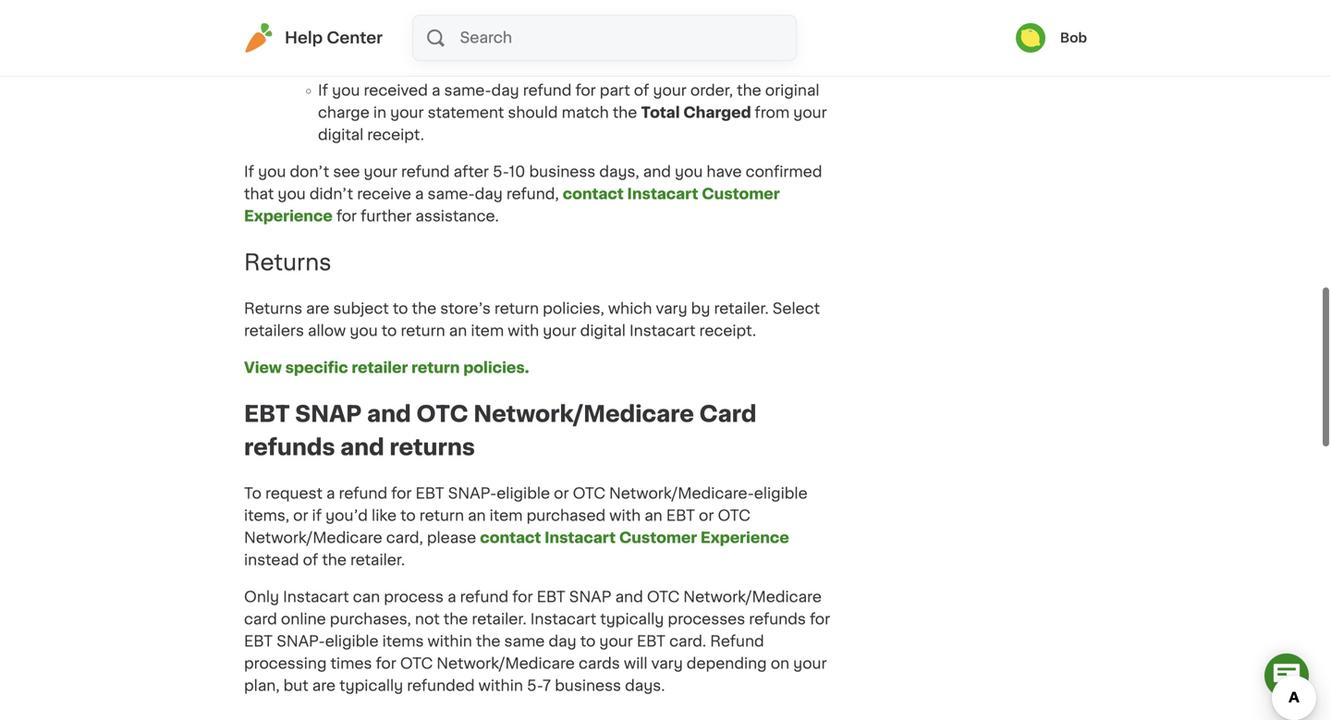 Task type: locate. For each thing, give the bounding box(es) containing it.
refund inside if you received a same-day refund for your entire order total, the original charge should no longer appear in your statement.
[[523, 39, 572, 54]]

snap- inside only instacart can process a refund for ebt snap and otc network/medicare card online purchases, not the retailer. instacart typically processes refunds for ebt snap-eligible items within the same day to your ebt card. refund processing times for otc network/medicare cards will vary depending on your plan, but are typically refunded within 5-7 business days.
[[277, 634, 325, 649]]

user avatar image
[[1016, 23, 1046, 53]]

the
[[769, 39, 793, 54], [737, 83, 762, 98], [613, 106, 637, 120], [412, 301, 436, 316], [322, 553, 347, 567], [444, 612, 468, 627], [476, 634, 501, 649]]

ebt inside ebt snap and otc network/medicare card refunds and returns
[[244, 403, 290, 425]]

if for if you don't see your refund after 5-10 business days, and you have confirmed that you didn't receive a same-day refund,
[[244, 165, 254, 179]]

refund down longer
[[523, 83, 572, 98]]

2 vertical spatial retailer.
[[472, 612, 527, 627]]

contact inside contact instacart customer experience
[[563, 187, 624, 202]]

refund up you'd at the bottom of page
[[339, 486, 388, 501]]

same- for your
[[444, 83, 491, 98]]

bob link
[[1016, 23, 1087, 53]]

1 horizontal spatial experience
[[701, 530, 789, 545]]

0 vertical spatial digital
[[318, 128, 364, 143]]

refunds up request
[[244, 436, 335, 458]]

item up contact instacart customer experience instead of the retailer.
[[490, 508, 523, 523]]

contact right please
[[480, 530, 541, 545]]

of right part
[[634, 83, 649, 98]]

not
[[415, 612, 440, 627]]

original
[[318, 61, 372, 76], [765, 83, 820, 98]]

1 returns from the top
[[244, 252, 332, 274]]

snap inside only instacart can process a refund for ebt snap and otc network/medicare card online purchases, not the retailer. instacart typically processes refunds for ebt snap-eligible items within the same day to your ebt card. refund processing times for otc network/medicare cards will vary depending on your plan, but are typically refunded within 5-7 business days.
[[569, 590, 612, 604]]

customer down network/medicare-
[[619, 530, 697, 545]]

or down network/medicare-
[[699, 508, 714, 523]]

a inside "if you don't see your refund after 5-10 business days, and you have confirmed that you didn't receive a same-day refund,"
[[415, 187, 424, 202]]

0 vertical spatial if
[[318, 39, 328, 54]]

are up allow
[[306, 301, 330, 316]]

of right 'instead'
[[303, 553, 318, 567]]

ebt down 'view' on the bottom
[[244, 403, 290, 425]]

online
[[281, 612, 326, 627]]

1 horizontal spatial receipt.
[[699, 324, 756, 338]]

receipt. down by
[[699, 324, 756, 338]]

1 vertical spatial if
[[318, 83, 328, 98]]

0 vertical spatial returns
[[244, 252, 332, 274]]

otc up purchased
[[573, 486, 605, 501]]

within left the 7
[[479, 678, 523, 693]]

0 horizontal spatial an
[[449, 324, 467, 338]]

0 vertical spatial of
[[634, 83, 649, 98]]

item
[[471, 324, 504, 338], [490, 508, 523, 523]]

0 horizontal spatial within
[[428, 634, 472, 649]]

return right store's
[[495, 301, 539, 316]]

1 horizontal spatial snap-
[[448, 486, 497, 501]]

1 horizontal spatial refunds
[[749, 612, 806, 627]]

your up cards
[[599, 634, 633, 649]]

2 horizontal spatial eligible
[[754, 486, 808, 501]]

otc
[[416, 403, 468, 425], [573, 486, 605, 501], [718, 508, 750, 523], [647, 590, 680, 604], [400, 656, 433, 671]]

2 returns from the top
[[244, 301, 302, 316]]

0 horizontal spatial digital
[[318, 128, 364, 143]]

1 vertical spatial vary
[[651, 656, 683, 671]]

2 vertical spatial same-
[[428, 187, 475, 202]]

experience inside contact instacart customer experience instead of the retailer.
[[701, 530, 789, 545]]

and right the days,
[[643, 165, 671, 179]]

in down center
[[373, 106, 387, 120]]

ebt up will
[[637, 634, 666, 649]]

0 vertical spatial typically
[[600, 612, 664, 627]]

the down you'd at the bottom of page
[[322, 553, 347, 567]]

1 vertical spatial typically
[[339, 678, 403, 693]]

if inside if you received a same-day refund for your entire order total, the original charge should no longer appear in your statement.
[[318, 39, 328, 54]]

the left store's
[[412, 301, 436, 316]]

0 vertical spatial business
[[529, 165, 596, 179]]

vary left by
[[656, 301, 687, 316]]

your left the "statement"
[[390, 106, 424, 120]]

received inside if you received a same-day refund for part of your order, the original charge in your statement should match the
[[364, 83, 428, 98]]

charge inside if you received a same-day refund for your entire order total, the original charge should no longer appear in your statement.
[[376, 61, 428, 76]]

received inside if you received a same-day refund for your entire order total, the original charge should no longer appear in your statement.
[[364, 39, 428, 54]]

day inside "if you don't see your refund after 5-10 business days, and you have confirmed that you didn't receive a same-day refund,"
[[475, 187, 503, 202]]

and
[[643, 165, 671, 179], [367, 403, 411, 425], [340, 436, 384, 458], [615, 590, 643, 604]]

1 vertical spatial charge
[[318, 106, 370, 120]]

0 vertical spatial item
[[471, 324, 504, 338]]

or
[[554, 486, 569, 501], [293, 508, 308, 523], [699, 508, 714, 523]]

your down policies,
[[543, 324, 577, 338]]

0 vertical spatial contact
[[563, 187, 624, 202]]

should
[[431, 61, 482, 76], [508, 106, 558, 120]]

1 vertical spatial business
[[555, 678, 621, 693]]

0 vertical spatial same-
[[444, 39, 491, 54]]

0 horizontal spatial should
[[431, 61, 482, 76]]

retailer. down card,
[[350, 553, 405, 567]]

instacart inside contact instacart customer experience instead of the retailer.
[[545, 530, 616, 545]]

an up please
[[468, 508, 486, 523]]

snap up cards
[[569, 590, 612, 604]]

the right the total,
[[769, 39, 793, 54]]

you'd
[[326, 508, 368, 523]]

charge down center
[[376, 61, 428, 76]]

0 vertical spatial refunds
[[244, 436, 335, 458]]

instacart up online
[[283, 590, 349, 604]]

return up please
[[420, 508, 464, 523]]

original down center
[[318, 61, 372, 76]]

10
[[509, 165, 525, 179]]

Search search field
[[458, 16, 796, 60]]

within down "not"
[[428, 634, 472, 649]]

1 horizontal spatial original
[[765, 83, 820, 98]]

charge up see
[[318, 106, 370, 120]]

instacart for only instacart can process a refund for ebt snap and otc network/medicare card online purchases, not the retailer. instacart typically processes refunds for ebt snap-eligible items within the same day to your ebt card. refund processing times for otc network/medicare cards will vary depending on your plan, but are typically refunded within 5-7 business days.
[[283, 590, 349, 604]]

1 vertical spatial snap-
[[277, 634, 325, 649]]

returns
[[244, 252, 332, 274], [244, 301, 302, 316]]

charge inside if you received a same-day refund for part of your order, the original charge in your statement should match the
[[318, 106, 370, 120]]

if inside "if you don't see your refund after 5-10 business days, and you have confirmed that you didn't receive a same-day refund,"
[[244, 165, 254, 179]]

refund
[[710, 634, 764, 649]]

customer down have
[[702, 187, 780, 202]]

1 vertical spatial retailer.
[[350, 553, 405, 567]]

0 vertical spatial 5-
[[493, 165, 509, 179]]

an down store's
[[449, 324, 467, 338]]

for inside if you received a same-day refund for part of your order, the original charge in your statement should match the
[[575, 83, 596, 98]]

to
[[393, 301, 408, 316], [382, 324, 397, 338], [400, 508, 416, 523], [580, 634, 596, 649]]

returns for returns
[[244, 252, 332, 274]]

1 horizontal spatial should
[[508, 106, 558, 120]]

0 vertical spatial are
[[306, 301, 330, 316]]

times
[[330, 656, 372, 671]]

1 horizontal spatial within
[[479, 678, 523, 693]]

with inside to request a refund for ebt snap-eligible or otc network/medicare-eligible items, or if you'd like to return an item purchased with an ebt or otc network/medicare card, please
[[609, 508, 641, 523]]

retailer. right by
[[714, 301, 769, 316]]

the up from
[[737, 83, 762, 98]]

0 vertical spatial charge
[[376, 61, 428, 76]]

1 vertical spatial digital
[[580, 324, 626, 338]]

snap
[[295, 403, 362, 425], [569, 590, 612, 604]]

2 vertical spatial if
[[244, 165, 254, 179]]

instacart inside contact instacart customer experience
[[627, 187, 699, 202]]

ebt snap and otc network/medicare card refunds and returns
[[244, 403, 757, 458]]

1 vertical spatial experience
[[701, 530, 789, 545]]

contact instacart customer experience link down network/medicare-
[[480, 530, 789, 545]]

2 horizontal spatial retailer.
[[714, 301, 769, 316]]

0 vertical spatial original
[[318, 61, 372, 76]]

5- inside only instacart can process a refund for ebt snap and otc network/medicare card online purchases, not the retailer. instacart typically processes refunds for ebt snap-eligible items within the same day to your ebt card. refund processing times for otc network/medicare cards will vary depending on your plan, but are typically refunded within 5-7 business days.
[[527, 678, 543, 693]]

customer for contact instacart customer experience instead of the retailer.
[[619, 530, 697, 545]]

vary inside returns are subject to the store's return policies, which vary by retailer. select retailers allow you to return an item with your digital instacart receipt.
[[656, 301, 687, 316]]

and down view specific retailer return policies. link
[[367, 403, 411, 425]]

2 received from the top
[[364, 83, 428, 98]]

should down longer
[[508, 106, 558, 120]]

purchased
[[527, 508, 606, 523]]

vary down the card.
[[651, 656, 683, 671]]

if up that
[[244, 165, 254, 179]]

your
[[600, 39, 633, 54], [632, 61, 665, 76], [653, 83, 687, 98], [390, 106, 424, 120], [793, 106, 827, 120], [364, 165, 397, 179], [543, 324, 577, 338], [599, 634, 633, 649], [793, 656, 827, 671]]

returns inside returns are subject to the store's return policies, which vary by retailer. select retailers allow you to return an item with your digital instacart receipt.
[[244, 301, 302, 316]]

snap- up please
[[448, 486, 497, 501]]

with
[[508, 324, 539, 338], [609, 508, 641, 523]]

a inside if you received a same-day refund for your entire order total, the original charge should no longer appear in your statement.
[[432, 39, 440, 54]]

0 vertical spatial with
[[508, 324, 539, 338]]

1 vertical spatial of
[[303, 553, 318, 567]]

1 vertical spatial snap
[[569, 590, 612, 604]]

0 horizontal spatial in
[[373, 106, 387, 120]]

are
[[306, 301, 330, 316], [312, 678, 336, 693]]

you inside "you received."
[[800, 0, 828, 9]]

plan,
[[244, 678, 280, 693]]

0 horizontal spatial contact
[[480, 530, 541, 545]]

items
[[382, 634, 424, 649]]

have
[[707, 165, 742, 179]]

1 horizontal spatial an
[[468, 508, 486, 523]]

1 vertical spatial within
[[479, 678, 523, 693]]

0 vertical spatial should
[[431, 61, 482, 76]]

otc up "returns"
[[416, 403, 468, 425]]

1 horizontal spatial of
[[634, 83, 649, 98]]

1 horizontal spatial with
[[609, 508, 641, 523]]

the left the same
[[476, 634, 501, 649]]

1 horizontal spatial 5-
[[527, 678, 543, 693]]

refund up the for further assistance.
[[401, 165, 450, 179]]

0 horizontal spatial of
[[303, 553, 318, 567]]

0 vertical spatial customer
[[702, 187, 780, 202]]

0 horizontal spatial customer
[[619, 530, 697, 545]]

original inside if you received a same-day refund for part of your order, the original charge in your statement should match the
[[765, 83, 820, 98]]

day up no
[[491, 39, 519, 54]]

0 vertical spatial retailer.
[[714, 301, 769, 316]]

1 vertical spatial customer
[[619, 530, 697, 545]]

0 vertical spatial receipt.
[[367, 128, 424, 143]]

eligible
[[497, 486, 550, 501], [754, 486, 808, 501], [325, 634, 379, 649]]

the right "not"
[[444, 612, 468, 627]]

1 horizontal spatial in
[[615, 61, 628, 76]]

5-
[[493, 165, 509, 179], [527, 678, 543, 693]]

customer
[[702, 187, 780, 202], [619, 530, 697, 545]]

an
[[449, 324, 467, 338], [468, 508, 486, 523], [645, 508, 663, 523]]

1 vertical spatial receipt.
[[699, 324, 756, 338]]

1 vertical spatial received
[[364, 83, 428, 98]]

instacart
[[627, 187, 699, 202], [630, 324, 696, 338], [545, 530, 616, 545], [283, 590, 349, 604], [530, 612, 597, 627]]

5- inside "if you don't see your refund after 5-10 business days, and you have confirmed that you didn't receive a same-day refund,"
[[493, 165, 509, 179]]

1 vertical spatial with
[[609, 508, 641, 523]]

and inside "if you don't see your refund after 5-10 business days, and you have confirmed that you didn't receive a same-day refund,"
[[643, 165, 671, 179]]

which
[[608, 301, 652, 316]]

refund inside to request a refund for ebt snap-eligible or otc network/medicare-eligible items, or if you'd like to return an item purchased with an ebt or otc network/medicare card, please
[[339, 486, 388, 501]]

experience down that
[[244, 209, 333, 224]]

0 horizontal spatial with
[[508, 324, 539, 338]]

1 vertical spatial returns
[[244, 301, 302, 316]]

ebt down network/medicare-
[[666, 508, 695, 523]]

day right the same
[[549, 634, 577, 649]]

for
[[575, 39, 596, 54], [575, 83, 596, 98], [336, 209, 357, 224], [391, 486, 412, 501], [512, 590, 533, 604], [810, 612, 830, 627], [376, 656, 396, 671]]

business up refund, on the left top of page
[[529, 165, 596, 179]]

if
[[312, 508, 322, 523]]

customer inside contact instacart customer experience
[[702, 187, 780, 202]]

within
[[428, 634, 472, 649], [479, 678, 523, 693]]

typically down times
[[339, 678, 403, 693]]

0 horizontal spatial eligible
[[325, 634, 379, 649]]

contact for contact instacart customer experience instead of the retailer.
[[480, 530, 541, 545]]

a
[[432, 39, 440, 54], [432, 83, 440, 98], [415, 187, 424, 202], [326, 486, 335, 501], [448, 590, 456, 604]]

network/medicare
[[474, 403, 694, 425], [244, 530, 382, 545], [683, 590, 822, 604], [437, 656, 575, 671]]

refund down contact instacart customer experience instead of the retailer.
[[460, 590, 509, 604]]

1 horizontal spatial customer
[[702, 187, 780, 202]]

returns are subject to the store's return policies, which vary by retailer. select retailers allow you to return an item with your digital instacart receipt.
[[244, 301, 820, 338]]

only
[[244, 590, 279, 604]]

instacart down purchased
[[545, 530, 616, 545]]

contact instacart customer experience link down 10
[[244, 187, 780, 224]]

like
[[372, 508, 397, 523]]

statement
[[428, 106, 504, 120]]

in inside if you received a same-day refund for part of your order, the original charge in your statement should match the
[[373, 106, 387, 120]]

1 horizontal spatial retailer.
[[472, 612, 527, 627]]

you inside returns are subject to the store's return policies, which vary by retailer. select retailers allow you to return an item with your digital instacart receipt.
[[350, 324, 378, 338]]

an inside returns are subject to the store's return policies, which vary by retailer. select retailers allow you to return an item with your digital instacart receipt.
[[449, 324, 467, 338]]

snap- down online
[[277, 634, 325, 649]]

items,
[[244, 508, 289, 523]]

experience inside contact instacart customer experience
[[244, 209, 333, 224]]

refund inside "if you don't see your refund after 5-10 business days, and you have confirmed that you didn't receive a same-day refund,"
[[401, 165, 450, 179]]

should left no
[[431, 61, 482, 76]]

0 horizontal spatial snap-
[[277, 634, 325, 649]]

the down part
[[613, 106, 637, 120]]

in
[[615, 61, 628, 76], [373, 106, 387, 120]]

receipt. up receive
[[367, 128, 424, 143]]

same-
[[444, 39, 491, 54], [444, 83, 491, 98], [428, 187, 475, 202]]

1 vertical spatial item
[[490, 508, 523, 523]]

0 horizontal spatial retailer.
[[350, 553, 405, 567]]

refunds
[[244, 436, 335, 458], [749, 612, 806, 627]]

your right on
[[793, 656, 827, 671]]

or up purchased
[[554, 486, 569, 501]]

view specific retailer return policies. link
[[244, 361, 529, 375]]

network/medicare inside ebt snap and otc network/medicare card refunds and returns
[[474, 403, 694, 425]]

bob
[[1060, 31, 1087, 44]]

1 horizontal spatial contact
[[563, 187, 624, 202]]

subject
[[333, 301, 389, 316]]

to up card,
[[400, 508, 416, 523]]

received down center
[[364, 83, 428, 98]]

1 vertical spatial should
[[508, 106, 558, 120]]

your up receive
[[364, 165, 397, 179]]

5- right after
[[493, 165, 509, 179]]

retailer. inside returns are subject to the store's return policies, which vary by retailer. select retailers allow you to return an item with your digital instacart receipt.
[[714, 301, 769, 316]]

of
[[634, 83, 649, 98], [303, 553, 318, 567]]

receipt.
[[367, 128, 424, 143], [699, 324, 756, 338]]

are inside only instacart can process a refund for ebt snap and otc network/medicare card online purchases, not the retailer. instacart typically processes refunds for ebt snap-eligible items within the same day to your ebt card. refund processing times for otc network/medicare cards will vary depending on your plan, but are typically refunded within 5-7 business days.
[[312, 678, 336, 693]]

typically up will
[[600, 612, 664, 627]]

0 vertical spatial in
[[615, 61, 628, 76]]

of inside if you received a same-day refund for part of your order, the original charge in your statement should match the
[[634, 83, 649, 98]]

after
[[454, 165, 489, 179]]

same- inside "if you don't see your refund after 5-10 business days, and you have confirmed that you didn't receive a same-day refund,"
[[428, 187, 475, 202]]

same- inside if you received a same-day refund for your entire order total, the original charge should no longer appear in your statement.
[[444, 39, 491, 54]]

refund up longer
[[523, 39, 572, 54]]

your up appear
[[600, 39, 633, 54]]

same- up no
[[444, 39, 491, 54]]

if
[[318, 39, 328, 54], [318, 83, 328, 98], [244, 165, 254, 179]]

digital up see
[[318, 128, 364, 143]]

item down store's
[[471, 324, 504, 338]]

your up total
[[653, 83, 687, 98]]

return down store's
[[401, 324, 445, 338]]

are inside returns are subject to the store's return policies, which vary by retailer. select retailers allow you to return an item with your digital instacart receipt.
[[306, 301, 330, 316]]

0 vertical spatial snap-
[[448, 486, 497, 501]]

original inside if you received a same-day refund for your entire order total, the original charge should no longer appear in your statement.
[[318, 61, 372, 76]]

0 vertical spatial received
[[364, 39, 428, 54]]

if for if you received a same-day refund for your entire order total, the original charge should no longer appear in your statement.
[[318, 39, 328, 54]]

1 vertical spatial are
[[312, 678, 336, 693]]

for further assistance.
[[333, 209, 499, 224]]

instacart down the days,
[[627, 187, 699, 202]]

experience
[[244, 209, 333, 224], [701, 530, 789, 545]]

1 vertical spatial same-
[[444, 83, 491, 98]]

received right help
[[364, 39, 428, 54]]

contact inside contact instacart customer experience instead of the retailer.
[[480, 530, 541, 545]]

0 horizontal spatial original
[[318, 61, 372, 76]]

otc down network/medicare-
[[718, 508, 750, 523]]

1 horizontal spatial digital
[[580, 324, 626, 338]]

0 horizontal spatial snap
[[295, 403, 362, 425]]

same- inside if you received a same-day refund for part of your order, the original charge in your statement should match the
[[444, 83, 491, 98]]

original for if you received a same-day refund for your entire order total, the original charge should no longer appear in your statement.
[[318, 61, 372, 76]]

business down cards
[[555, 678, 621, 693]]

1 horizontal spatial snap
[[569, 590, 612, 604]]

day down no
[[491, 83, 519, 98]]

same- up the "statement"
[[444, 83, 491, 98]]

or left if
[[293, 508, 308, 523]]

0 vertical spatial vary
[[656, 301, 687, 316]]

0 vertical spatial experience
[[244, 209, 333, 224]]

customer inside contact instacart customer experience instead of the retailer.
[[619, 530, 697, 545]]

0 horizontal spatial experience
[[244, 209, 333, 224]]

charged
[[683, 106, 751, 120]]

7
[[543, 678, 551, 693]]

1 horizontal spatial charge
[[376, 61, 428, 76]]

1 vertical spatial contact
[[480, 530, 541, 545]]

in up part
[[615, 61, 628, 76]]

only instacart can process a refund for ebt snap and otc network/medicare card online purchases, not the retailer. instacart typically processes refunds for ebt snap-eligible items within the same day to your ebt card. refund processing times for otc network/medicare cards will vary depending on your plan, but are typically refunded within 5-7 business days.
[[244, 590, 830, 693]]

5- down the same
[[527, 678, 543, 693]]

experience down network/medicare-
[[701, 530, 789, 545]]

if inside if you received a same-day refund for part of your order, the original charge in your statement should match the
[[318, 83, 328, 98]]

day
[[491, 39, 519, 54], [491, 83, 519, 98], [475, 187, 503, 202], [549, 634, 577, 649]]

refund,
[[506, 187, 559, 202]]

original for if you received a same-day refund for part of your order, the original charge in your statement should match the
[[765, 83, 820, 98]]

original up from
[[765, 83, 820, 98]]

with right purchased
[[609, 508, 641, 523]]

instacart image
[[244, 23, 274, 53]]

receipt. inside returns are subject to the store's return policies, which vary by retailer. select retailers allow you to return an item with your digital instacart receipt.
[[699, 324, 756, 338]]

1 received from the top
[[364, 39, 428, 54]]

1 vertical spatial refunds
[[749, 612, 806, 627]]

otc inside ebt snap and otc network/medicare card refunds and returns
[[416, 403, 468, 425]]

day inside only instacart can process a refund for ebt snap and otc network/medicare card online purchases, not the retailer. instacart typically processes refunds for ebt snap-eligible items within the same day to your ebt card. refund processing times for otc network/medicare cards will vary depending on your plan, but are typically refunded within 5-7 business days.
[[549, 634, 577, 649]]

appear
[[559, 61, 611, 76]]

contact for contact instacart customer experience
[[563, 187, 624, 202]]

a inside only instacart can process a refund for ebt snap and otc network/medicare card online purchases, not the retailer. instacart typically processes refunds for ebt snap-eligible items within the same day to your ebt card. refund processing times for otc network/medicare cards will vary depending on your plan, but are typically refunded within 5-7 business days.
[[448, 590, 456, 604]]

cards
[[579, 656, 620, 671]]

refunds up on
[[749, 612, 806, 627]]

your right from
[[793, 106, 827, 120]]

0 horizontal spatial receipt.
[[367, 128, 424, 143]]

item inside returns are subject to the store's return policies, which vary by retailer. select retailers allow you to return an item with your digital instacart receipt.
[[471, 324, 504, 338]]

1 vertical spatial original
[[765, 83, 820, 98]]

ebt down "returns"
[[416, 486, 444, 501]]

retailer. inside only instacart can process a refund for ebt snap and otc network/medicare card online purchases, not the retailer. instacart typically processes refunds for ebt snap-eligible items within the same day to your ebt card. refund processing times for otc network/medicare cards will vary depending on your plan, but are typically refunded within 5-7 business days.
[[472, 612, 527, 627]]

received
[[364, 39, 428, 54], [364, 83, 428, 98]]

received for should
[[364, 39, 428, 54]]

1 vertical spatial 5-
[[527, 678, 543, 693]]

business
[[529, 165, 596, 179], [555, 678, 621, 693]]

charge
[[376, 61, 428, 76], [318, 106, 370, 120]]

0 horizontal spatial 5-
[[493, 165, 509, 179]]

0 vertical spatial snap
[[295, 403, 362, 425]]

0 horizontal spatial refunds
[[244, 436, 335, 458]]

contact instacart customer experience link
[[244, 187, 780, 224], [480, 530, 789, 545]]

digital down which at the top left
[[580, 324, 626, 338]]

you received.
[[281, 0, 828, 32]]



Task type: vqa. For each thing, say whether or not it's contained in the screenshot.
the top in
yes



Task type: describe. For each thing, give the bounding box(es) containing it.
0 horizontal spatial typically
[[339, 678, 403, 693]]

view
[[244, 361, 282, 375]]

instacart inside returns are subject to the store's return policies, which vary by retailer. select retailers allow you to return an item with your digital instacart receipt.
[[630, 324, 696, 338]]

no
[[485, 61, 504, 76]]

should inside if you received a same-day refund for your entire order total, the original charge should no longer appear in your statement.
[[431, 61, 482, 76]]

if you don't see your refund after 5-10 business days, and you have confirmed that you didn't receive a same-day refund,
[[244, 165, 822, 202]]

received for in
[[364, 83, 428, 98]]

center
[[327, 30, 383, 46]]

assistance.
[[415, 209, 499, 224]]

business inside "if you don't see your refund after 5-10 business days, and you have confirmed that you didn't receive a same-day refund,"
[[529, 165, 596, 179]]

to inside only instacart can process a refund for ebt snap and otc network/medicare card online purchases, not the retailer. instacart typically processes refunds for ebt snap-eligible items within the same day to your ebt card. refund processing times for otc network/medicare cards will vary depending on your plan, but are typically refunded within 5-7 business days.
[[580, 634, 596, 649]]

snap- inside to request a refund for ebt snap-eligible or otc network/medicare-eligible items, or if you'd like to return an item purchased with an ebt or otc network/medicare card, please
[[448, 486, 497, 501]]

to right subject
[[393, 301, 408, 316]]

eligible inside only instacart can process a refund for ebt snap and otc network/medicare card online purchases, not the retailer. instacart typically processes refunds for ebt snap-eligible items within the same day to your ebt card. refund processing times for otc network/medicare cards will vary depending on your plan, but are typically refunded within 5-7 business days.
[[325, 634, 379, 649]]

days.
[[625, 678, 665, 693]]

longer
[[508, 61, 555, 76]]

ebt down card
[[244, 634, 273, 649]]

store's
[[440, 301, 491, 316]]

total,
[[727, 39, 765, 54]]

refund inside only instacart can process a refund for ebt snap and otc network/medicare card online purchases, not the retailer. instacart typically processes refunds for ebt snap-eligible items within the same day to your ebt card. refund processing times for otc network/medicare cards will vary depending on your plan, but are typically refunded within 5-7 business days.
[[460, 590, 509, 604]]

refund inside if you received a same-day refund for part of your order, the original charge in your statement should match the
[[523, 83, 572, 98]]

your inside "if you don't see your refund after 5-10 business days, and you have confirmed that you didn't receive a same-day refund,"
[[364, 165, 397, 179]]

your inside returns are subject to the store's return policies, which vary by retailer. select retailers allow you to return an item with your digital instacart receipt.
[[543, 324, 577, 338]]

select
[[773, 301, 820, 316]]

didn't
[[310, 187, 353, 202]]

you inside if you received a same-day refund for part of your order, the original charge in your statement should match the
[[332, 83, 360, 98]]

for inside to request a refund for ebt snap-eligible or otc network/medicare-eligible items, or if you'd like to return an item purchased with an ebt or otc network/medicare card, please
[[391, 486, 412, 501]]

total charged
[[641, 106, 755, 120]]

the inside returns are subject to the store's return policies, which vary by retailer. select retailers allow you to return an item with your digital instacart receipt.
[[412, 301, 436, 316]]

the inside contact instacart customer experience instead of the retailer.
[[322, 553, 347, 567]]

in inside if you received a same-day refund for your entire order total, the original charge should no longer appear in your statement.
[[615, 61, 628, 76]]

retailer
[[352, 361, 408, 375]]

statement.
[[669, 61, 750, 76]]

to
[[244, 486, 262, 501]]

from your digital receipt.
[[318, 106, 827, 143]]

ebt up the same
[[537, 590, 566, 604]]

0 horizontal spatial or
[[293, 508, 308, 523]]

days,
[[599, 165, 639, 179]]

experience for contact instacart customer experience instead of the retailer.
[[701, 530, 789, 545]]

item inside to request a refund for ebt snap-eligible or otc network/medicare-eligible items, or if you'd like to return an item purchased with an ebt or otc network/medicare card, please
[[490, 508, 523, 523]]

returns for returns are subject to the store's return policies, which vary by retailer. select retailers allow you to return an item with your digital instacart receipt.
[[244, 301, 302, 316]]

digital inside returns are subject to the store's return policies, which vary by retailer. select retailers allow you to return an item with your digital instacart receipt.
[[580, 324, 626, 338]]

if for if you received a same-day refund for part of your order, the original charge in your statement should match the
[[318, 83, 328, 98]]

refunds inside only instacart can process a refund for ebt snap and otc network/medicare card online purchases, not the retailer. instacart typically processes refunds for ebt snap-eligible items within the same day to your ebt card. refund processing times for otc network/medicare cards will vary depending on your plan, but are typically refunded within 5-7 business days.
[[749, 612, 806, 627]]

network/medicare-
[[609, 486, 754, 501]]

returns
[[390, 436, 475, 458]]

to down subject
[[382, 324, 397, 338]]

card
[[244, 612, 277, 627]]

your down entire
[[632, 61, 665, 76]]

you inside if you received a same-day refund for your entire order total, the original charge should no longer appear in your statement.
[[332, 39, 360, 54]]

if you received a same-day refund for your entire order total, the original charge should no longer appear in your statement.
[[318, 39, 793, 76]]

contact instacart customer experience
[[244, 187, 780, 224]]

day inside if you received a same-day refund for your entire order total, the original charge should no longer appear in your statement.
[[491, 39, 519, 54]]

order
[[684, 39, 724, 54]]

help center
[[285, 30, 383, 46]]

if you received a same-day refund for part of your order, the original charge in your statement should match the
[[318, 83, 820, 120]]

instacart up the same
[[530, 612, 597, 627]]

card,
[[386, 530, 423, 545]]

for inside if you received a same-day refund for your entire order total, the original charge should no longer appear in your statement.
[[575, 39, 596, 54]]

card
[[699, 403, 757, 425]]

with inside returns are subject to the store's return policies, which vary by retailer. select retailers allow you to return an item with your digital instacart receipt.
[[508, 324, 539, 338]]

processes
[[668, 612, 745, 627]]

confirmed
[[746, 165, 822, 179]]

refunds inside ebt snap and otc network/medicare card refunds and returns
[[244, 436, 335, 458]]

business inside only instacart can process a refund for ebt snap and otc network/medicare card online purchases, not the retailer. instacart typically processes refunds for ebt snap-eligible items within the same day to your ebt card. refund processing times for otc network/medicare cards will vary depending on your plan, but are typically refunded within 5-7 business days.
[[555, 678, 621, 693]]

received.
[[281, 17, 349, 32]]

contact instacart customer experience instead of the retailer.
[[244, 530, 789, 567]]

depending
[[687, 656, 767, 671]]

your inside from your digital receipt.
[[793, 106, 827, 120]]

1 vertical spatial contact instacart customer experience link
[[480, 530, 789, 545]]

instead
[[244, 553, 299, 567]]

instacart for contact instacart customer experience instead of the retailer.
[[545, 530, 616, 545]]

2 horizontal spatial or
[[699, 508, 714, 523]]

but
[[283, 678, 308, 693]]

charge for should
[[376, 61, 428, 76]]

can
[[353, 590, 380, 604]]

1 horizontal spatial or
[[554, 486, 569, 501]]

retailers
[[244, 324, 304, 338]]

0 vertical spatial within
[[428, 634, 472, 649]]

see
[[333, 165, 360, 179]]

the inside if you received a same-day refund for your entire order total, the original charge should no longer appear in your statement.
[[769, 39, 793, 54]]

of inside contact instacart customer experience instead of the retailer.
[[303, 553, 318, 567]]

from
[[755, 106, 790, 120]]

a inside if you received a same-day refund for part of your order, the original charge in your statement should match the
[[432, 83, 440, 98]]

digital inside from your digital receipt.
[[318, 128, 364, 143]]

return right retailer at the bottom left of page
[[412, 361, 460, 375]]

same
[[504, 634, 545, 649]]

by
[[691, 301, 710, 316]]

order,
[[690, 83, 733, 98]]

should inside if you received a same-day refund for part of your order, the original charge in your statement should match the
[[508, 106, 558, 120]]

network/medicare inside to request a refund for ebt snap-eligible or otc network/medicare-eligible items, or if you'd like to return an item purchased with an ebt or otc network/medicare card, please
[[244, 530, 382, 545]]

instacart for contact instacart customer experience
[[627, 187, 699, 202]]

view specific retailer return policies.
[[244, 361, 529, 375]]

on
[[771, 656, 790, 671]]

a inside to request a refund for ebt snap-eligible or otc network/medicare-eligible items, or if you'd like to return an item purchased with an ebt or otc network/medicare card, please
[[326, 486, 335, 501]]

0 vertical spatial contact instacart customer experience link
[[244, 187, 780, 224]]

process
[[384, 590, 444, 604]]

return inside to request a refund for ebt snap-eligible or otc network/medicare-eligible items, or if you'd like to return an item purchased with an ebt or otc network/medicare card, please
[[420, 508, 464, 523]]

refunded
[[407, 678, 475, 693]]

purchases,
[[330, 612, 411, 627]]

charge for in
[[318, 106, 370, 120]]

snap inside ebt snap and otc network/medicare card refunds and returns
[[295, 403, 362, 425]]

entire
[[637, 39, 680, 54]]

vary inside only instacart can process a refund for ebt snap and otc network/medicare card online purchases, not the retailer. instacart typically processes refunds for ebt snap-eligible items within the same day to your ebt card. refund processing times for otc network/medicare cards will vary depending on your plan, but are typically refunded within 5-7 business days.
[[651, 656, 683, 671]]

1 horizontal spatial eligible
[[497, 486, 550, 501]]

otc up processes
[[647, 590, 680, 604]]

specific
[[285, 361, 348, 375]]

help
[[285, 30, 323, 46]]

match
[[562, 106, 609, 120]]

total
[[641, 106, 680, 120]]

policies.
[[463, 361, 529, 375]]

same- for no
[[444, 39, 491, 54]]

1 horizontal spatial typically
[[600, 612, 664, 627]]

further
[[361, 209, 412, 224]]

and inside only instacart can process a refund for ebt snap and otc network/medicare card online purchases, not the retailer. instacart typically processes refunds for ebt snap-eligible items within the same day to your ebt card. refund processing times for otc network/medicare cards will vary depending on your plan, but are typically refunded within 5-7 business days.
[[615, 590, 643, 604]]

part
[[600, 83, 630, 98]]

2 horizontal spatial an
[[645, 508, 663, 523]]

receive
[[357, 187, 411, 202]]

will
[[624, 656, 648, 671]]

policies,
[[543, 301, 604, 316]]

allow
[[308, 324, 346, 338]]

customer for contact instacart customer experience
[[702, 187, 780, 202]]

processing
[[244, 656, 327, 671]]

help center link
[[244, 23, 383, 53]]

otc down items in the bottom left of the page
[[400, 656, 433, 671]]

retailer. inside contact instacart customer experience instead of the retailer.
[[350, 553, 405, 567]]

don't
[[290, 165, 329, 179]]

card.
[[669, 634, 706, 649]]

to inside to request a refund for ebt snap-eligible or otc network/medicare-eligible items, or if you'd like to return an item purchased with an ebt or otc network/medicare card, please
[[400, 508, 416, 523]]

please
[[427, 530, 476, 545]]

and left "returns"
[[340, 436, 384, 458]]

day inside if you received a same-day refund for part of your order, the original charge in your statement should match the
[[491, 83, 519, 98]]

to request a refund for ebt snap-eligible or otc network/medicare-eligible items, or if you'd like to return an item purchased with an ebt or otc network/medicare card, please
[[244, 486, 808, 545]]

experience for contact instacart customer experience
[[244, 209, 333, 224]]

receipt. inside from your digital receipt.
[[367, 128, 424, 143]]

that
[[244, 187, 274, 202]]

request
[[265, 486, 323, 501]]



